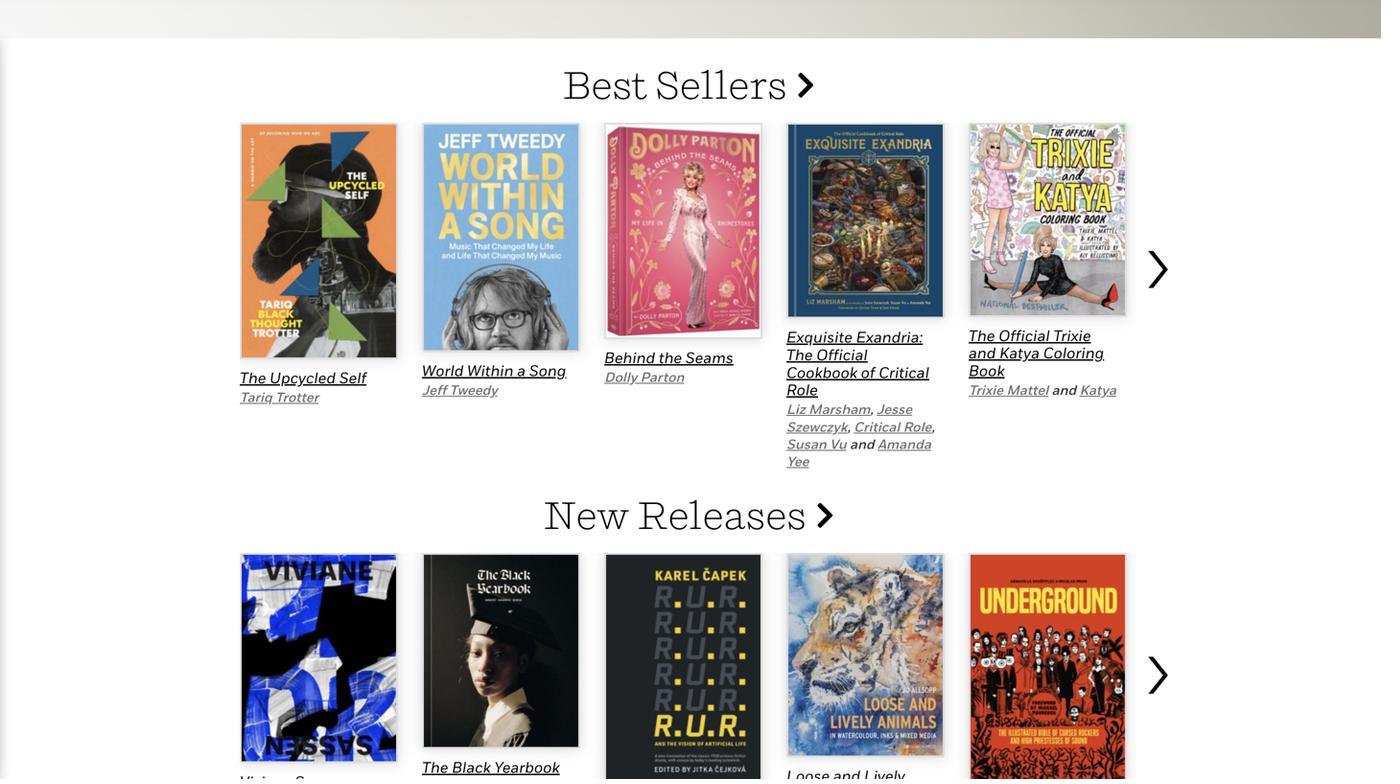 Task type: vqa. For each thing, say whether or not it's contained in the screenshot.
up in Sign me up for updates about books, authors, and other news from Penguin Random House.
no



Task type: describe. For each thing, give the bounding box(es) containing it.
amanda yee link
[[787, 436, 931, 470]]

the black yearbook [portraits an link
[[422, 759, 560, 780]]

self
[[339, 369, 366, 387]]

releases
[[637, 492, 807, 538]]

1 horizontal spatial ,
[[871, 402, 874, 417]]

liz marsham link
[[787, 402, 871, 417]]

1 vertical spatial trixie
[[969, 382, 1003, 398]]

a
[[517, 362, 526, 380]]

marsham
[[809, 402, 871, 417]]

1 horizontal spatial trixie
[[1054, 326, 1091, 345]]

2 horizontal spatial and
[[1052, 382, 1077, 398]]

sellers
[[656, 61, 787, 107]]

dolly
[[604, 369, 637, 385]]

trotter
[[275, 390, 319, 405]]

cookbook
[[787, 363, 858, 382]]

official inside the official trixie and katya coloring book trixie mattel and katya
[[999, 326, 1050, 345]]

critical inside , critical role , susan vu and
[[854, 419, 900, 435]]

[portraits
[[422, 776, 489, 780]]

within
[[467, 362, 514, 380]]

the official trixie and katya coloring book image
[[969, 123, 1127, 317]]

tweedy
[[450, 382, 498, 398]]

jesse
[[877, 402, 912, 417]]

szewczyk
[[787, 419, 848, 435]]

2 horizontal spatial ,
[[932, 419, 935, 435]]

the for the upcycled self tariq trotter
[[240, 369, 266, 387]]

behind the seams dolly parton
[[604, 349, 734, 385]]

the for the black yearbook [portraits an
[[422, 759, 448, 777]]

of
[[861, 363, 875, 382]]

song
[[529, 362, 566, 380]]

1 horizontal spatial and
[[969, 344, 996, 362]]

the official trixie and katya coloring book link
[[969, 326, 1104, 380]]

› link for best sellers
[[1142, 205, 1180, 471]]

1 vertical spatial katya
[[1080, 382, 1117, 398]]

the upcycled self link
[[240, 369, 366, 387]]

behind
[[604, 349, 655, 367]]

yearbook
[[494, 759, 560, 777]]

yee
[[787, 454, 809, 470]]

amanda
[[878, 436, 931, 452]]

exquisite exandria: the official cookbook of critical role
[[787, 328, 929, 399]]

liz marsham ,
[[787, 402, 877, 417]]

the upcycled self image
[[240, 123, 398, 360]]

world
[[422, 362, 464, 380]]

mattel
[[1007, 382, 1049, 398]]

new releases
[[543, 492, 814, 538]]

world within a song link
[[422, 362, 566, 380]]

katya link
[[1080, 382, 1117, 398]]

› for best sellers
[[1142, 213, 1173, 305]]

official inside 'exquisite exandria: the official cookbook of critical role'
[[817, 346, 868, 364]]

amanda yee
[[787, 436, 931, 470]]

exquisite
[[787, 328, 853, 346]]

the for the official trixie and katya coloring book trixie mattel and katya
[[969, 326, 995, 345]]



Task type: locate. For each thing, give the bounding box(es) containing it.
trixie down book
[[969, 382, 1003, 398]]

the inside 'exquisite exandria: the official cookbook of critical role'
[[787, 346, 813, 364]]

world within a song jeff tweedy
[[422, 362, 566, 398]]

the inside the official trixie and katya coloring book trixie mattel and katya
[[969, 326, 995, 345]]

1 horizontal spatial official
[[999, 326, 1050, 345]]

exquisite exandria: the official cookbook of critical role link
[[787, 328, 929, 399]]

r.u.r. and the vision of artificial life image
[[604, 554, 763, 780]]

0 vertical spatial official
[[999, 326, 1050, 345]]

behind the seams image
[[604, 123, 763, 340]]

best sellers link
[[563, 61, 814, 107]]

liz
[[787, 402, 806, 417]]

tariq
[[240, 390, 272, 405]]

the left black
[[422, 759, 448, 777]]

viviane sassen image
[[240, 554, 398, 764]]

jesse szewczyk
[[787, 402, 912, 435]]

black
[[452, 759, 491, 777]]

katya
[[1000, 344, 1040, 362], [1080, 382, 1117, 398]]

1 vertical spatial › link
[[1142, 611, 1180, 780]]

the
[[969, 326, 995, 345], [787, 346, 813, 364], [240, 369, 266, 387], [422, 759, 448, 777]]

1 › from the top
[[1142, 213, 1173, 305]]

vu
[[830, 436, 847, 452]]

tariq trotter link
[[240, 390, 319, 405]]

the up tariq
[[240, 369, 266, 387]]

and
[[969, 344, 996, 362], [1052, 382, 1077, 398], [850, 436, 875, 452]]

new releases link
[[543, 492, 833, 538]]

best sellers
[[563, 61, 795, 107]]

role up liz
[[787, 381, 818, 399]]

› for new releases
[[1142, 620, 1173, 712]]

jeff
[[422, 382, 446, 398]]

0 horizontal spatial and
[[850, 436, 875, 452]]

katya down 'coloring'
[[1080, 382, 1117, 398]]

, critical role , susan vu and
[[787, 419, 935, 452]]

role
[[787, 381, 818, 399], [903, 419, 932, 435]]

katya up mattel at the right
[[1000, 344, 1040, 362]]

underground: cursed rockers and high priestesses of sound image
[[969, 554, 1127, 780]]

seams
[[686, 349, 734, 367]]

0 vertical spatial trixie
[[1054, 326, 1091, 345]]

the black yearbook [portraits an
[[422, 759, 560, 780]]

the up book
[[969, 326, 995, 345]]

official
[[999, 326, 1050, 345], [817, 346, 868, 364]]

the up liz
[[787, 346, 813, 364]]

2 › link from the top
[[1142, 611, 1180, 780]]

critical
[[879, 363, 929, 382], [854, 419, 900, 435]]

› link for new releases
[[1142, 611, 1180, 780]]

loose and lively animals in watercolour, inks & mixed media image
[[787, 554, 945, 759]]

the inside the upcycled self tariq trotter
[[240, 369, 266, 387]]

and right vu
[[850, 436, 875, 452]]

jeff tweedy link
[[422, 382, 498, 398]]

and up trixie mattel link
[[969, 344, 996, 362]]

parton
[[640, 369, 684, 385]]

behind the seams link
[[604, 349, 734, 367]]

critical inside 'exquisite exandria: the official cookbook of critical role'
[[879, 363, 929, 382]]

trixie mattel link
[[969, 382, 1049, 398]]

1 vertical spatial role
[[903, 419, 932, 435]]

0 vertical spatial katya
[[1000, 344, 1040, 362]]

1 vertical spatial official
[[817, 346, 868, 364]]

1 horizontal spatial role
[[903, 419, 932, 435]]

›
[[1142, 213, 1173, 305], [1142, 620, 1173, 712]]

0 vertical spatial role
[[787, 381, 818, 399]]

exquisite exandria: the official cookbook of critical role image
[[787, 123, 945, 319]]

jesse szewczyk link
[[787, 402, 912, 435]]

and left katya link
[[1052, 382, 1077, 398]]

role up amanda
[[903, 419, 932, 435]]

role inside , critical role , susan vu and
[[903, 419, 932, 435]]

trixie
[[1054, 326, 1091, 345], [969, 382, 1003, 398]]

critical role link
[[854, 419, 932, 435]]

0 vertical spatial critical
[[879, 363, 929, 382]]

and inside , critical role , susan vu and
[[850, 436, 875, 452]]

1 vertical spatial and
[[1052, 382, 1077, 398]]

› link
[[1142, 205, 1180, 471], [1142, 611, 1180, 780]]

role inside 'exquisite exandria: the official cookbook of critical role'
[[787, 381, 818, 399]]

0 horizontal spatial official
[[817, 346, 868, 364]]

1 vertical spatial critical
[[854, 419, 900, 435]]

2 vertical spatial and
[[850, 436, 875, 452]]

dolly parton link
[[604, 369, 684, 385]]

0 vertical spatial › link
[[1142, 205, 1180, 471]]

the
[[659, 349, 682, 367]]

susan
[[787, 436, 827, 452]]

the inside the black yearbook [portraits an
[[422, 759, 448, 777]]

upcycled
[[270, 369, 336, 387]]

0 horizontal spatial trixie
[[969, 382, 1003, 398]]

0 vertical spatial and
[[969, 344, 996, 362]]

0 vertical spatial ›
[[1142, 213, 1173, 305]]

trixie up katya link
[[1054, 326, 1091, 345]]

2 › from the top
[[1142, 620, 1173, 712]]

exandria:
[[856, 328, 923, 346]]

best
[[563, 61, 648, 107]]

critical down jesse on the bottom right of page
[[854, 419, 900, 435]]

1 vertical spatial ›
[[1142, 620, 1173, 712]]

,
[[871, 402, 874, 417], [848, 419, 851, 435], [932, 419, 935, 435]]

coloring
[[1043, 344, 1104, 362]]

book
[[969, 362, 1005, 380]]

the black yearbook [portraits and stories] image
[[422, 554, 580, 750]]

0 horizontal spatial katya
[[1000, 344, 1040, 362]]

the official trixie and katya coloring book trixie mattel and katya
[[969, 326, 1117, 398]]

susan vu link
[[787, 436, 847, 452]]

1 horizontal spatial katya
[[1080, 382, 1117, 398]]

critical right of
[[879, 363, 929, 382]]

0 horizontal spatial role
[[787, 381, 818, 399]]

the upcycled self tariq trotter
[[240, 369, 366, 405]]

0 horizontal spatial ,
[[848, 419, 851, 435]]

new
[[543, 492, 630, 538]]

1 › link from the top
[[1142, 205, 1180, 471]]

world within a song image
[[422, 123, 580, 353]]



